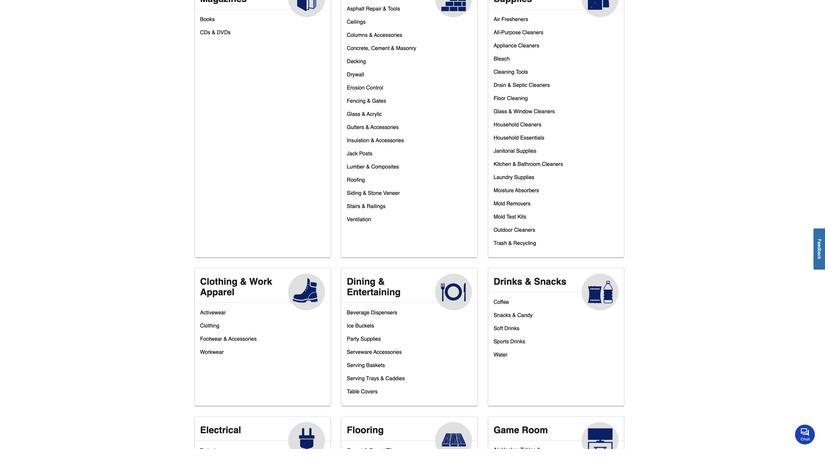 Task type: locate. For each thing, give the bounding box(es) containing it.
entertaining
[[347, 287, 401, 298]]

cleaners inside household cleaners link
[[521, 122, 542, 128]]

accessories inside 'columns & accessories' link
[[374, 32, 402, 38]]

2 clothing from the top
[[200, 323, 220, 329]]

household up the janitorial
[[494, 135, 519, 141]]

1 vertical spatial household
[[494, 135, 519, 141]]

1 horizontal spatial tools
[[516, 69, 528, 75]]

1 vertical spatial serving
[[347, 376, 365, 382]]

party supplies
[[347, 336, 381, 342]]

glass inside glass & window cleaners link
[[494, 109, 507, 115]]

bleach link
[[494, 54, 510, 68]]

purpose
[[502, 30, 521, 36]]

e up d
[[817, 242, 823, 245]]

& for glass & window cleaners
[[509, 109, 512, 115]]

accessories inside the gutters & accessories link
[[371, 125, 399, 130]]

janitorial supplies link
[[494, 147, 537, 160]]

electrical image
[[288, 422, 325, 450]]

clothing for clothing
[[200, 323, 220, 329]]

posts
[[359, 151, 373, 157]]

& inside clothing & work apparel
[[240, 276, 247, 287]]

beverage dispensers
[[347, 310, 397, 316]]

cleaners right bathroom
[[542, 161, 563, 167]]

2 vertical spatial supplies
[[361, 336, 381, 342]]

accessories right footwear
[[229, 336, 257, 342]]

jack posts
[[347, 151, 373, 157]]

cleaners inside "appliance cleaners" link
[[519, 43, 540, 49]]

baskets
[[366, 363, 385, 369]]

glass & acrylic link
[[347, 110, 382, 123]]

supplies up kitchen & bathroom cleaners
[[516, 148, 537, 154]]

cleaners inside all-purpose cleaners link
[[523, 30, 544, 36]]

& for insulation & accessories
[[371, 138, 375, 144]]

glass for glass & acrylic
[[347, 111, 361, 117]]

accessories up 'insulation & accessories'
[[371, 125, 399, 130]]

removers
[[507, 201, 531, 207]]

clothing & work apparel
[[200, 276, 272, 298]]

absorbers
[[515, 188, 539, 194]]

electrical
[[200, 425, 241, 436]]

glass up gutters
[[347, 111, 361, 117]]

appliance
[[494, 43, 517, 49]]

trash & recycling
[[494, 241, 537, 246]]

supplies for laundry supplies
[[514, 175, 535, 181]]

glass down floor
[[494, 109, 507, 115]]

clothing down activewear link
[[200, 323, 220, 329]]

household up household essentials
[[494, 122, 519, 128]]

k
[[817, 257, 823, 259]]

0 vertical spatial cleaning
[[494, 69, 515, 75]]

cleaners inside kitchen & bathroom cleaners link
[[542, 161, 563, 167]]

cleaners right septic
[[529, 82, 550, 88]]

supplies up serveware accessories
[[361, 336, 381, 342]]

& for dining & entertaining
[[378, 276, 385, 287]]

2 mold from the top
[[494, 214, 505, 220]]

1 horizontal spatial snacks
[[534, 276, 567, 287]]

accessories inside footwear & accessories link
[[229, 336, 257, 342]]

columns & accessories
[[347, 32, 402, 38]]

1 vertical spatial mold
[[494, 214, 505, 220]]

tools right repair on the left
[[388, 6, 400, 12]]

laundry
[[494, 175, 513, 181]]

serveware accessories link
[[347, 348, 402, 361]]

table covers link
[[347, 388, 378, 401]]

gates
[[372, 98, 386, 104]]

insulation & accessories link
[[347, 136, 404, 149]]

clothing inside clothing & work apparel
[[200, 276, 238, 287]]

composites
[[371, 164, 399, 170]]

siding & stone veneer
[[347, 190, 400, 196]]

soft drinks
[[494, 326, 520, 332]]

floor cleaning
[[494, 96, 528, 101]]

drinks down snacks & candy link
[[505, 326, 520, 332]]

a
[[817, 252, 823, 255]]

0 vertical spatial tools
[[388, 6, 400, 12]]

household cleaners link
[[494, 120, 542, 133]]

glass inside glass & acrylic link
[[347, 111, 361, 117]]

0 vertical spatial serving
[[347, 363, 365, 369]]

cleaning down the bleach link
[[494, 69, 515, 75]]

accessories up baskets
[[374, 350, 402, 356]]

cleaners inside outdoor cleaners link
[[514, 227, 536, 233]]

drinks
[[494, 276, 523, 287], [505, 326, 520, 332], [511, 339, 526, 345]]

snacks
[[534, 276, 567, 287], [494, 313, 511, 319]]

1 vertical spatial snacks
[[494, 313, 511, 319]]

stone
[[368, 190, 382, 196]]

mold down the moisture
[[494, 201, 505, 207]]

game
[[494, 425, 520, 436]]

& for siding & stone veneer
[[363, 190, 367, 196]]

erosion control link
[[347, 83, 383, 97]]

1 vertical spatial clothing
[[200, 323, 220, 329]]

&
[[383, 6, 387, 12], [212, 30, 215, 36], [369, 32, 373, 38], [391, 45, 395, 51], [508, 82, 512, 88], [367, 98, 371, 104], [509, 109, 512, 115], [362, 111, 366, 117], [366, 125, 369, 130], [371, 138, 375, 144], [513, 161, 516, 167], [366, 164, 370, 170], [363, 190, 367, 196], [362, 204, 366, 210], [509, 241, 512, 246], [240, 276, 247, 287], [378, 276, 385, 287], [525, 276, 532, 287], [513, 313, 516, 319], [224, 336, 227, 342], [381, 376, 384, 382]]

tools
[[388, 6, 400, 12], [516, 69, 528, 75]]

glass & window cleaners link
[[494, 107, 555, 120]]

0 vertical spatial household
[[494, 122, 519, 128]]

mold left the 'test'
[[494, 214, 505, 220]]

serving for serving baskets
[[347, 363, 365, 369]]

masonry
[[396, 45, 417, 51]]

1 vertical spatial tools
[[516, 69, 528, 75]]

game room link
[[489, 417, 624, 450]]

1 household from the top
[[494, 122, 519, 128]]

bleach
[[494, 56, 510, 62]]

appliance cleaners
[[494, 43, 540, 49]]

ceilings link
[[347, 17, 366, 31]]

serving down serveware on the left bottom of the page
[[347, 363, 365, 369]]

air fresheners
[[494, 16, 529, 22]]

cleaners right window
[[534, 109, 555, 115]]

clothing link
[[200, 322, 220, 335]]

cleaners down all-purpose cleaners link
[[519, 43, 540, 49]]

& for columns & accessories
[[369, 32, 373, 38]]

0 vertical spatial snacks
[[534, 276, 567, 287]]

1 vertical spatial cleaning
[[507, 96, 528, 101]]

2 vertical spatial drinks
[[511, 339, 526, 345]]

0 vertical spatial supplies
[[516, 148, 537, 154]]

caddies
[[386, 376, 405, 382]]

0 horizontal spatial glass
[[347, 111, 361, 117]]

cds & dvds
[[200, 30, 231, 36]]

cleaning down the drain & septic cleaners link
[[507, 96, 528, 101]]

2 serving from the top
[[347, 376, 365, 382]]

serving up table
[[347, 376, 365, 382]]

cleaners down glass & window cleaners link
[[521, 122, 542, 128]]

1 vertical spatial drinks
[[505, 326, 520, 332]]

party
[[347, 336, 359, 342]]

e up b on the bottom of the page
[[817, 245, 823, 247]]

covers
[[361, 389, 378, 395]]

accessories down the gutters & accessories link
[[376, 138, 404, 144]]

dining & entertaining image
[[435, 274, 472, 311]]

trays
[[366, 376, 379, 382]]

serving trays & caddies link
[[347, 374, 405, 388]]

roofing
[[347, 177, 365, 183]]

cleaners up appliance cleaners
[[523, 30, 544, 36]]

& for cds & dvds
[[212, 30, 215, 36]]

accessories up concrete, cement & masonry
[[374, 32, 402, 38]]

laundry supplies
[[494, 175, 535, 181]]

1 mold from the top
[[494, 201, 505, 207]]

1 serving from the top
[[347, 363, 365, 369]]

trash & recycling link
[[494, 239, 537, 252]]

mold for mold removers
[[494, 201, 505, 207]]

cleaners up recycling
[[514, 227, 536, 233]]

party supplies link
[[347, 335, 381, 348]]

erosion
[[347, 85, 365, 91]]

supplies down kitchen & bathroom cleaners link
[[514, 175, 535, 181]]

cleaners
[[523, 30, 544, 36], [519, 43, 540, 49], [529, 82, 550, 88], [534, 109, 555, 115], [521, 122, 542, 128], [542, 161, 563, 167], [514, 227, 536, 233]]

serving for serving trays & caddies
[[347, 376, 365, 382]]

concrete, cement & masonry
[[347, 45, 417, 51]]

tools up drain & septic cleaners
[[516, 69, 528, 75]]

1 horizontal spatial glass
[[494, 109, 507, 115]]

kits
[[518, 214, 527, 220]]

1 vertical spatial supplies
[[514, 175, 535, 181]]

concrete,
[[347, 45, 370, 51]]

2 e from the top
[[817, 245, 823, 247]]

drain & septic cleaners link
[[494, 81, 550, 94]]

footwear
[[200, 336, 222, 342]]

drain
[[494, 82, 507, 88]]

& for glass & acrylic
[[362, 111, 366, 117]]

moisture
[[494, 188, 514, 194]]

0 vertical spatial mold
[[494, 201, 505, 207]]

household essentials link
[[494, 133, 545, 147]]

clothing up activewear at the bottom of the page
[[200, 276, 238, 287]]

gutters & accessories
[[347, 125, 399, 130]]

2 household from the top
[[494, 135, 519, 141]]

glass
[[494, 109, 507, 115], [347, 111, 361, 117]]

fencing
[[347, 98, 366, 104]]

1 clothing from the top
[[200, 276, 238, 287]]

kitchen & bathroom cleaners link
[[494, 160, 563, 173]]

accessories
[[374, 32, 402, 38], [371, 125, 399, 130], [376, 138, 404, 144], [229, 336, 257, 342], [374, 350, 402, 356]]

mold
[[494, 201, 505, 207], [494, 214, 505, 220]]

c
[[817, 255, 823, 257]]

0 vertical spatial clothing
[[200, 276, 238, 287]]

drinks up coffee
[[494, 276, 523, 287]]

e
[[817, 242, 823, 245], [817, 245, 823, 247]]

cleaning tools link
[[494, 68, 528, 81]]

drywall
[[347, 72, 364, 78]]

cleaning
[[494, 69, 515, 75], [507, 96, 528, 101]]

& for drinks & snacks
[[525, 276, 532, 287]]

1 e from the top
[[817, 242, 823, 245]]

accessories for insulation & accessories
[[376, 138, 404, 144]]

kitchen
[[494, 161, 512, 167]]

0 horizontal spatial tools
[[388, 6, 400, 12]]

drinks down the "soft drinks" link
[[511, 339, 526, 345]]

insulation
[[347, 138, 370, 144]]

cleaners inside glass & window cleaners link
[[534, 109, 555, 115]]

accessories inside the insulation & accessories link
[[376, 138, 404, 144]]

air
[[494, 16, 500, 22]]

gutters & accessories link
[[347, 123, 399, 136]]

& inside dining & entertaining
[[378, 276, 385, 287]]



Task type: describe. For each thing, give the bounding box(es) containing it.
ice buckets link
[[347, 322, 374, 335]]

jack
[[347, 151, 358, 157]]

asphalt
[[347, 6, 365, 12]]

moisture absorbers link
[[494, 186, 539, 199]]

janitorial
[[494, 148, 515, 154]]

decking
[[347, 59, 366, 65]]

outdoor cleaners
[[494, 227, 536, 233]]

serving baskets
[[347, 363, 385, 369]]

test
[[507, 214, 516, 220]]

drinks for soft
[[505, 326, 520, 332]]

stairs & railings
[[347, 204, 386, 210]]

0 horizontal spatial snacks
[[494, 313, 511, 319]]

building supplies image
[[435, 0, 472, 17]]

window
[[514, 109, 533, 115]]

cds
[[200, 30, 210, 36]]

mold test kits
[[494, 214, 527, 220]]

glass & window cleaners
[[494, 109, 555, 115]]

beverage dispensers link
[[347, 308, 397, 322]]

asphalt repair & tools link
[[347, 4, 400, 17]]

veneer
[[383, 190, 400, 196]]

drinks for sports
[[511, 339, 526, 345]]

accessories inside serveware accessories link
[[374, 350, 402, 356]]

outdoor cleaners link
[[494, 226, 536, 239]]

f e e d b a c k
[[817, 239, 823, 259]]

bathroom
[[518, 161, 541, 167]]

roofing link
[[347, 176, 365, 189]]

cleaners inside the drain & septic cleaners link
[[529, 82, 550, 88]]

& for gutters & accessories
[[366, 125, 369, 130]]

drinks & snacks
[[494, 276, 567, 287]]

glass & acrylic
[[347, 111, 382, 117]]

activewear
[[200, 310, 226, 316]]

chat invite button image
[[796, 425, 816, 445]]

control
[[366, 85, 383, 91]]

table
[[347, 389, 360, 395]]

& inside 'link'
[[383, 6, 387, 12]]

game room image
[[582, 422, 619, 450]]

& for drain & septic cleaners
[[508, 82, 512, 88]]

accessories for footwear & accessories
[[229, 336, 257, 342]]

flooring image
[[435, 422, 472, 450]]

cleaning supplies image
[[582, 0, 619, 17]]

floor
[[494, 96, 506, 101]]

jack posts link
[[347, 149, 373, 162]]

books
[[200, 16, 215, 22]]

books & magazines image
[[288, 0, 325, 17]]

stairs & railings link
[[347, 202, 386, 215]]

buckets
[[356, 323, 374, 329]]

supplies for janitorial supplies
[[516, 148, 537, 154]]

workwear
[[200, 350, 224, 356]]

flooring link
[[342, 417, 477, 450]]

fencing & gates link
[[347, 97, 386, 110]]

drinks & snacks link
[[489, 269, 624, 311]]

& for lumber & composites
[[366, 164, 370, 170]]

supplies for party supplies
[[361, 336, 381, 342]]

appliance cleaners link
[[494, 41, 540, 54]]

drinks & snacks image
[[582, 274, 619, 311]]

household for household cleaners
[[494, 122, 519, 128]]

cement
[[371, 45, 390, 51]]

clothing & work apparel link
[[195, 269, 331, 311]]

books link
[[200, 15, 215, 28]]

glass for glass & window cleaners
[[494, 109, 507, 115]]

ice
[[347, 323, 354, 329]]

& for trash & recycling
[[509, 241, 512, 246]]

dvds
[[217, 30, 231, 36]]

tools inside 'link'
[[388, 6, 400, 12]]

fencing & gates
[[347, 98, 386, 104]]

& for fencing & gates
[[367, 98, 371, 104]]

clothing for clothing & work apparel
[[200, 276, 238, 287]]

water link
[[494, 351, 508, 364]]

room
[[522, 425, 548, 436]]

columns & accessories link
[[347, 31, 402, 44]]

floor cleaning link
[[494, 94, 528, 107]]

work
[[249, 276, 272, 287]]

trash
[[494, 241, 507, 246]]

d
[[817, 247, 823, 250]]

f e e d b a c k button
[[814, 229, 826, 270]]

water
[[494, 352, 508, 358]]

footwear & accessories link
[[200, 335, 257, 348]]

railings
[[367, 204, 386, 210]]

concrete, cement & masonry link
[[347, 44, 417, 57]]

& for footwear & accessories
[[224, 336, 227, 342]]

mold test kits link
[[494, 213, 527, 226]]

accessories for gutters & accessories
[[371, 125, 399, 130]]

& for snacks & candy
[[513, 313, 516, 319]]

janitorial supplies
[[494, 148, 537, 154]]

0 vertical spatial drinks
[[494, 276, 523, 287]]

serveware
[[347, 350, 372, 356]]

accessories for columns & accessories
[[374, 32, 402, 38]]

& for stairs & railings
[[362, 204, 366, 210]]

cleaning tools
[[494, 69, 528, 75]]

footwear & accessories
[[200, 336, 257, 342]]

ceilings
[[347, 19, 366, 25]]

lumber & composites
[[347, 164, 399, 170]]

coffee link
[[494, 298, 509, 311]]

fresheners
[[502, 16, 529, 22]]

gutters
[[347, 125, 364, 130]]

acrylic
[[367, 111, 382, 117]]

cds & dvds link
[[200, 28, 231, 41]]

dining & entertaining
[[347, 276, 401, 298]]

snacks & candy link
[[494, 311, 533, 324]]

& for kitchen & bathroom cleaners
[[513, 161, 516, 167]]

mold for mold test kits
[[494, 214, 505, 220]]

clothing & work apparel image
[[288, 274, 325, 311]]

& for clothing & work apparel
[[240, 276, 247, 287]]

all-purpose cleaners
[[494, 30, 544, 36]]

sports
[[494, 339, 509, 345]]

workwear link
[[200, 348, 224, 361]]

household for household essentials
[[494, 135, 519, 141]]

dining & entertaining link
[[342, 269, 477, 311]]

mold removers
[[494, 201, 531, 207]]

lumber
[[347, 164, 365, 170]]



Task type: vqa. For each thing, say whether or not it's contained in the screenshot.
Christmas Decorations
no



